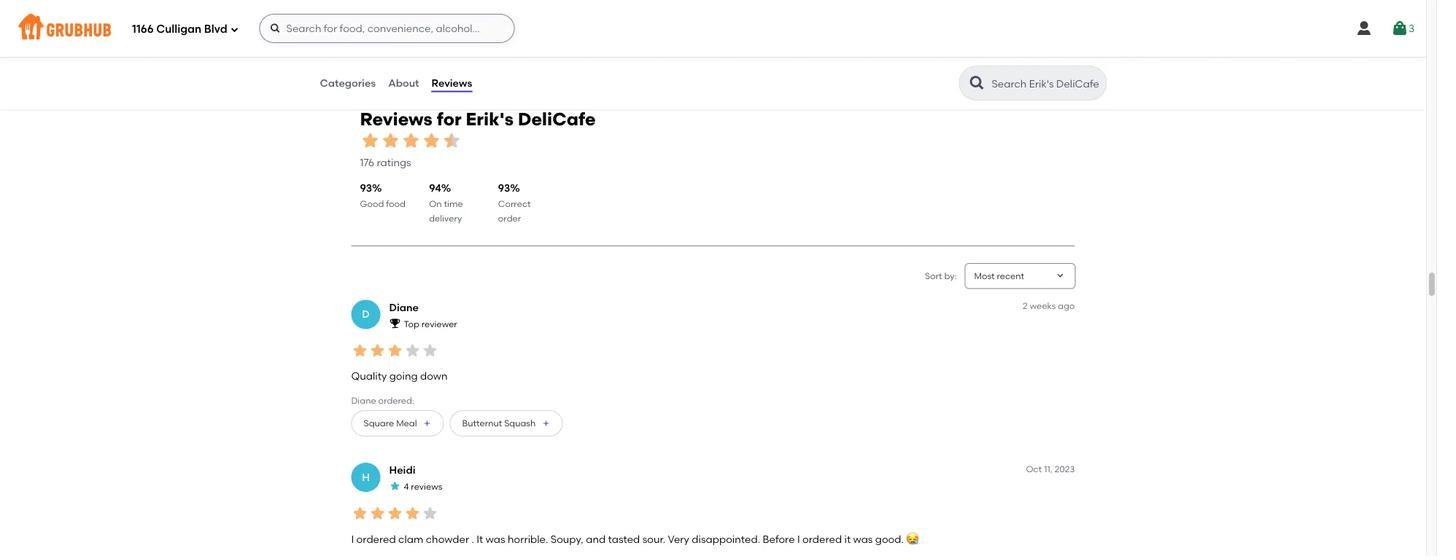 Task type: vqa. For each thing, say whether or not it's contained in the screenshot.
Sort
yes



Task type: describe. For each thing, give the bounding box(es) containing it.
going
[[390, 371, 418, 383]]

1 was from the left
[[486, 534, 506, 546]]

search icon image
[[969, 74, 986, 92]]

correct
[[498, 199, 531, 209]]

tasted
[[608, 534, 640, 546]]

square
[[364, 419, 394, 429]]

93 for 93 good food
[[360, 183, 372, 195]]

1 ordered from the left
[[357, 534, 396, 546]]

plus icon image for square meal
[[423, 420, 432, 429]]

2023
[[1055, 464, 1076, 475]]

Search Erik's DeliCafe search field
[[991, 77, 1103, 91]]

ordered:
[[379, 396, 415, 407]]

butternut squash button
[[450, 411, 563, 437]]

square meal
[[364, 419, 417, 429]]

squash
[[504, 419, 536, 429]]

sort
[[926, 271, 943, 282]]

reviews button
[[431, 57, 473, 109]]

94
[[429, 183, 441, 195]]

by:
[[945, 271, 957, 282]]

1166
[[132, 23, 154, 36]]

1166 culligan blvd
[[132, 23, 227, 36]]

reviewer
[[422, 319, 457, 330]]

horrible.
[[508, 534, 549, 546]]

butternut
[[462, 419, 502, 429]]

chowder
[[426, 534, 469, 546]]

2 weeks ago
[[1023, 301, 1076, 312]]

on
[[429, 199, 442, 209]]

disappointed.
[[692, 534, 761, 546]]

main navigation navigation
[[0, 0, 1427, 57]]

oct 11, 2023
[[1027, 464, 1076, 475]]

delivery
[[429, 214, 462, 224]]

good
[[360, 199, 384, 209]]

good.
[[876, 534, 904, 546]]

about button
[[388, 57, 420, 109]]

sort by:
[[926, 271, 957, 282]]

top reviewer
[[404, 319, 457, 330]]

heidi
[[389, 465, 416, 477]]

culligan
[[156, 23, 202, 36]]

1 i from the left
[[351, 534, 354, 546]]

0 horizontal spatial svg image
[[230, 25, 239, 34]]

reviews for erik's delicafe
[[360, 109, 596, 130]]



Task type: locate. For each thing, give the bounding box(es) containing it.
sour.
[[643, 534, 666, 546]]

plus icon image right squash
[[542, 420, 551, 429]]

0 horizontal spatial plus icon image
[[423, 420, 432, 429]]

0 horizontal spatial svg image
[[1356, 20, 1374, 37]]

before
[[763, 534, 795, 546]]

trophy icon image
[[389, 318, 401, 330]]

reviews
[[411, 482, 443, 493]]

Sort by: field
[[975, 270, 1025, 283]]

quality  going  down
[[351, 371, 448, 383]]

plus icon image inside butternut squash button
[[542, 420, 551, 429]]

93 for 93 correct order
[[498, 183, 510, 195]]

weeks
[[1030, 301, 1057, 312]]

most
[[975, 271, 995, 282]]

1 93 from the left
[[360, 183, 372, 195]]

oct
[[1027, 464, 1043, 475]]

reviews up for
[[432, 77, 472, 89]]

reviews
[[432, 77, 472, 89], [360, 109, 433, 130]]

i ordered clam chowder . it was horrible.  soupy, and tasted sour. very disappointed.  before i ordered it was good.  😪
[[351, 534, 917, 546]]

d
[[362, 309, 370, 321]]

svg image
[[1356, 20, 1374, 37], [1392, 20, 1409, 37]]

about
[[388, 77, 419, 89]]

food
[[386, 199, 406, 209]]

93 good food
[[360, 183, 406, 209]]

very
[[668, 534, 690, 546]]

was
[[486, 534, 506, 546], [854, 534, 873, 546]]

recent
[[997, 271, 1025, 282]]

0 vertical spatial reviews
[[432, 77, 472, 89]]

plus icon image
[[423, 420, 432, 429], [542, 420, 551, 429]]

erik's
[[466, 109, 514, 130]]

delicafe
[[518, 109, 596, 130]]

93 up 'correct'
[[498, 183, 510, 195]]

order
[[498, 214, 521, 224]]

1 horizontal spatial svg image
[[1392, 20, 1409, 37]]

reviews inside button
[[432, 77, 472, 89]]

plus icon image for butternut squash
[[542, 420, 551, 429]]

0 horizontal spatial 93
[[360, 183, 372, 195]]

quality
[[351, 371, 387, 383]]

meal
[[396, 419, 417, 429]]

93 inside "93 good food"
[[360, 183, 372, 195]]

176 ratings
[[360, 157, 411, 169]]

i right before
[[798, 534, 800, 546]]

.
[[472, 534, 474, 546]]

1 horizontal spatial ordered
[[803, 534, 842, 546]]

butternut squash
[[462, 419, 536, 429]]

ordered left it
[[803, 534, 842, 546]]

diane up top
[[389, 302, 419, 314]]

time
[[444, 199, 463, 209]]

2 ordered from the left
[[803, 534, 842, 546]]

176
[[360, 157, 374, 169]]

svg image
[[270, 23, 281, 34], [230, 25, 239, 34]]

blvd
[[204, 23, 227, 36]]

1 vertical spatial diane
[[351, 396, 376, 407]]

it
[[845, 534, 851, 546]]

ago
[[1059, 301, 1076, 312]]

reviews for reviews for erik's delicafe
[[360, 109, 433, 130]]

most recent
[[975, 271, 1025, 282]]

0 horizontal spatial was
[[486, 534, 506, 546]]

h
[[362, 472, 370, 484]]

ordered left clam at left
[[357, 534, 396, 546]]

it
[[477, 534, 483, 546]]

Search for food, convenience, alcohol... search field
[[260, 14, 515, 43]]

reviews down about
[[360, 109, 433, 130]]

and
[[586, 534, 606, 546]]

clam
[[399, 534, 424, 546]]

ordered
[[357, 534, 396, 546], [803, 534, 842, 546]]

4 reviews
[[404, 482, 443, 493]]

1 vertical spatial reviews
[[360, 109, 433, 130]]

diane down quality
[[351, 396, 376, 407]]

😪
[[907, 534, 917, 546]]

down
[[420, 371, 448, 383]]

star icon image
[[360, 131, 381, 152], [381, 131, 401, 152], [401, 131, 422, 152], [422, 131, 442, 152], [442, 131, 462, 152], [442, 131, 462, 152], [351, 343, 369, 360], [369, 343, 386, 360], [386, 343, 404, 360], [404, 343, 422, 360], [422, 343, 439, 360], [389, 481, 401, 493], [351, 506, 369, 523], [369, 506, 386, 523], [386, 506, 404, 523], [404, 506, 422, 523], [422, 506, 439, 523]]

plus icon image inside square meal "button"
[[423, 420, 432, 429]]

2 was from the left
[[854, 534, 873, 546]]

4
[[404, 482, 409, 493]]

2 plus icon image from the left
[[542, 420, 551, 429]]

categories button
[[319, 57, 377, 109]]

1 horizontal spatial plus icon image
[[542, 420, 551, 429]]

2
[[1023, 301, 1028, 312]]

1 horizontal spatial 93
[[498, 183, 510, 195]]

93 up good
[[360, 183, 372, 195]]

93 correct order
[[498, 183, 531, 224]]

93
[[360, 183, 372, 195], [498, 183, 510, 195]]

diane
[[389, 302, 419, 314], [351, 396, 376, 407]]

1 plus icon image from the left
[[423, 420, 432, 429]]

2 svg image from the left
[[1392, 20, 1409, 37]]

2 i from the left
[[798, 534, 800, 546]]

3 button
[[1392, 15, 1415, 42]]

94 on time delivery
[[429, 183, 463, 224]]

ratings
[[377, 157, 411, 169]]

svg image inside 3 button
[[1392, 20, 1409, 37]]

93 inside 93 correct order
[[498, 183, 510, 195]]

0 horizontal spatial diane
[[351, 396, 376, 407]]

1 horizontal spatial svg image
[[270, 23, 281, 34]]

i left clam at left
[[351, 534, 354, 546]]

for
[[437, 109, 462, 130]]

0 horizontal spatial ordered
[[357, 534, 396, 546]]

caret down icon image
[[1055, 271, 1067, 283]]

2 93 from the left
[[498, 183, 510, 195]]

diane ordered:
[[351, 396, 415, 407]]

reviews for reviews
[[432, 77, 472, 89]]

1 svg image from the left
[[1356, 20, 1374, 37]]

1 horizontal spatial i
[[798, 534, 800, 546]]

categories
[[320, 77, 376, 89]]

11,
[[1045, 464, 1053, 475]]

soupy,
[[551, 534, 584, 546]]

plus icon image right meal
[[423, 420, 432, 429]]

1 horizontal spatial diane
[[389, 302, 419, 314]]

3
[[1409, 22, 1415, 35]]

i
[[351, 534, 354, 546], [798, 534, 800, 546]]

square meal button
[[351, 411, 444, 437]]

top
[[404, 319, 420, 330]]

diane for diane
[[389, 302, 419, 314]]

diane for diane ordered:
[[351, 396, 376, 407]]

1 horizontal spatial was
[[854, 534, 873, 546]]

0 vertical spatial diane
[[389, 302, 419, 314]]

0 horizontal spatial i
[[351, 534, 354, 546]]



